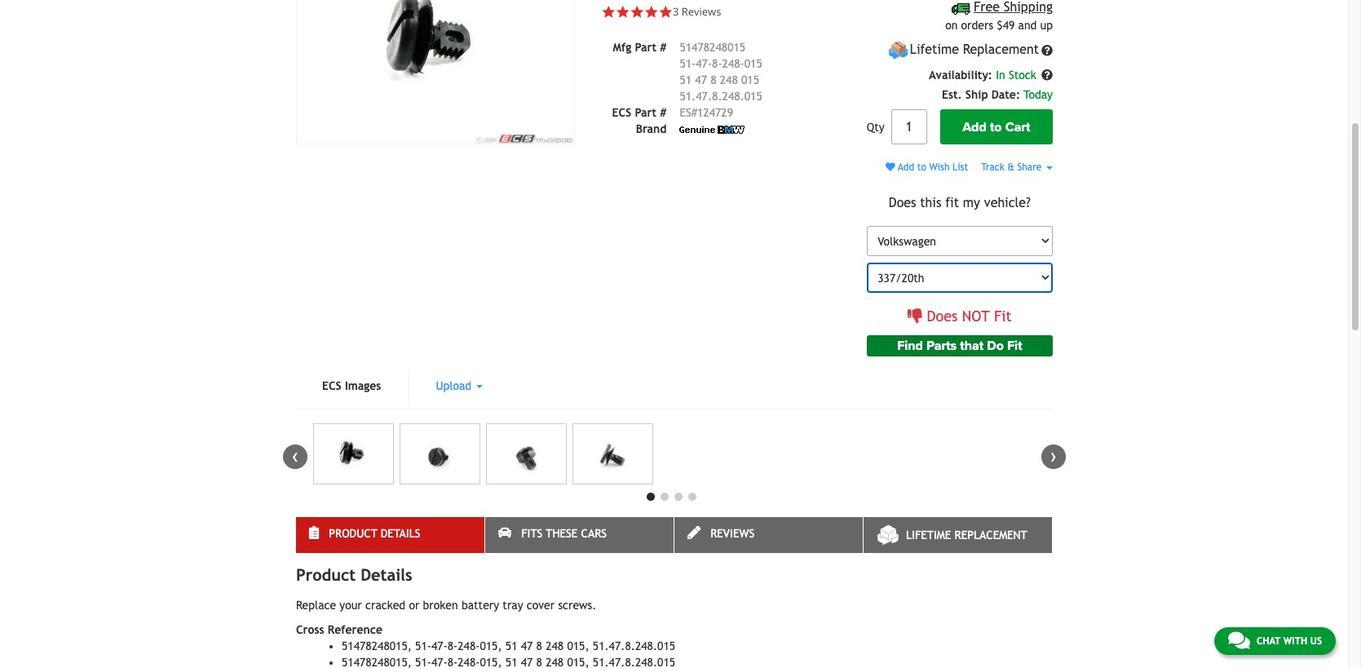 Task type: describe. For each thing, give the bounding box(es) containing it.
fit
[[946, 195, 959, 211]]

broken
[[423, 599, 458, 612]]

es# 124729 brand
[[636, 106, 733, 135]]

that
[[961, 338, 984, 354]]

248
[[546, 639, 564, 653]]

track
[[982, 162, 1005, 173]]

ecs inside 51-47-8-248-015 51 47 8 248 015 51.47.8.248.015 ecs part #
[[612, 106, 632, 119]]

tray
[[503, 599, 523, 612]]

images
[[345, 379, 381, 392]]

chat with us link
[[1215, 627, 1336, 655]]

0 vertical spatial details
[[381, 527, 421, 540]]

es#
[[680, 106, 698, 119]]

stock
[[1009, 69, 1037, 82]]

availability:
[[929, 69, 993, 82]]

cracked
[[366, 599, 406, 612]]

chat with us
[[1257, 636, 1323, 647]]

1 vertical spatial 51-
[[415, 639, 432, 653]]

›
[[1051, 444, 1057, 467]]

reference
[[328, 623, 383, 636]]

this
[[920, 195, 942, 211]]

fits
[[522, 527, 543, 540]]

add to wish list link
[[886, 162, 969, 173]]

ecs images link
[[296, 369, 407, 402]]

3 reviews
[[673, 4, 722, 19]]

lifetime inside the lifetime replacement link
[[906, 529, 952, 542]]

date:
[[992, 88, 1021, 101]]

qty
[[867, 120, 885, 133]]

est.
[[942, 88, 962, 101]]

brand
[[636, 122, 667, 135]]

$49
[[997, 19, 1015, 32]]

vehicle?
[[985, 195, 1031, 211]]

add for add to cart
[[963, 119, 987, 135]]

248- inside 51-47-8-248-015 51 47 8 248 015 51.47.8.248.015 ecs part #
[[722, 57, 745, 70]]

3 star image from the left
[[644, 5, 659, 19]]

8- inside 51-47-8-248-015 51 47 8 248 015 51.47.8.248.015 ecs part #
[[712, 57, 722, 70]]

0 horizontal spatial ecs
[[322, 379, 342, 392]]

wish
[[930, 162, 950, 173]]

1 vertical spatial replacement
[[955, 529, 1028, 542]]

screws.
[[558, 599, 597, 612]]

1 015, from the left
[[480, 639, 502, 653]]

not
[[963, 308, 990, 325]]

part inside 51-47-8-248-015 51 47 8 248 015 51.47.8.248.015 ecs part #
[[635, 106, 657, 119]]

0 vertical spatial product details
[[329, 527, 421, 540]]

to for cart
[[990, 119, 1002, 135]]

1 part from the top
[[635, 41, 657, 54]]

genuine bmw image
[[680, 126, 745, 134]]

today
[[1024, 88, 1053, 101]]

does for does not fit
[[927, 308, 958, 325]]

comments image
[[1229, 631, 1251, 650]]

parts
[[927, 338, 957, 354]]

124729
[[698, 106, 733, 119]]

to for wish
[[918, 162, 927, 173]]

orders
[[962, 19, 994, 32]]

add for add to wish list
[[898, 162, 915, 173]]

51478248015
[[680, 41, 746, 54]]

these
[[546, 527, 578, 540]]

1 vertical spatial 51.47.8.248.015
[[593, 639, 676, 653]]

47- inside 51-47-8-248-015 51 47 8 248 015 51.47.8.248.015 ecs part #
[[696, 57, 712, 70]]

my
[[963, 195, 981, 211]]

track & share button
[[982, 162, 1053, 173]]

or
[[409, 599, 420, 612]]

replace your cracked or broken battery tray cover screws.
[[296, 599, 597, 612]]

mfg part #
[[613, 41, 667, 54]]

lifetime replacement link
[[864, 517, 1052, 553]]

us
[[1311, 636, 1323, 647]]

1 vertical spatial product details
[[296, 565, 413, 584]]

2 star image from the left
[[616, 5, 630, 19]]

51
[[506, 639, 518, 653]]

0 vertical spatial replacement
[[963, 42, 1039, 57]]

availability: in stock
[[929, 69, 1040, 82]]

‹
[[292, 444, 299, 467]]

up
[[1041, 19, 1053, 32]]

0 horizontal spatial 8-
[[448, 639, 458, 653]]

51-47-8-248-015 51 47 8 248 015 51.47.8.248.015 ecs part #
[[612, 57, 763, 119]]

on orders $49 and up
[[946, 19, 1053, 32]]

cover
[[527, 599, 555, 612]]



Task type: vqa. For each thing, say whether or not it's contained in the screenshot.
the bottom ECS
yes



Task type: locate. For each thing, give the bounding box(es) containing it.
heart image
[[886, 162, 896, 172]]

51.47.8.248.015 down screws.
[[593, 639, 676, 653]]

track & share
[[982, 162, 1045, 173]]

51- down 51478248015
[[680, 57, 696, 70]]

star image
[[630, 5, 644, 19], [659, 5, 673, 19]]

1 vertical spatial details
[[361, 565, 413, 584]]

to inside add to cart 'button'
[[990, 119, 1002, 135]]

8- down replace your cracked or broken battery tray cover screws.
[[448, 639, 458, 653]]

0 vertical spatial fit
[[994, 308, 1012, 325]]

product
[[329, 527, 377, 540], [296, 565, 356, 584]]

0 horizontal spatial does
[[889, 195, 917, 211]]

0 horizontal spatial add
[[898, 162, 915, 173]]

product up replace
[[296, 565, 356, 584]]

cars
[[581, 527, 607, 540]]

015,
[[480, 639, 502, 653], [567, 639, 590, 653]]

› link
[[1042, 444, 1066, 469]]

51- inside 51-47-8-248-015 51 47 8 248 015 51.47.8.248.015 ecs part #
[[680, 57, 696, 70]]

product details up cracked
[[329, 527, 421, 540]]

51- down or
[[415, 639, 432, 653]]

ecs left images
[[322, 379, 342, 392]]

# right mfg
[[660, 41, 667, 54]]

add down 'ship'
[[963, 119, 987, 135]]

0 horizontal spatial 248-
[[458, 639, 480, 653]]

replace
[[296, 599, 336, 612]]

0 vertical spatial product
[[329, 527, 377, 540]]

0 vertical spatial reviews
[[682, 4, 722, 19]]

1 vertical spatial #
[[660, 106, 667, 119]]

does for does this fit my vehicle?
[[889, 195, 917, 211]]

ship
[[966, 88, 989, 101]]

upload button
[[410, 369, 509, 402]]

1 vertical spatial ecs
[[322, 379, 342, 392]]

ecs left es# 124729 brand
[[612, 106, 632, 119]]

0 vertical spatial add
[[963, 119, 987, 135]]

mfg
[[613, 41, 632, 54]]

1 horizontal spatial ecs
[[612, 106, 632, 119]]

47-
[[696, 57, 712, 70], [432, 639, 448, 653]]

3 reviews link
[[673, 4, 722, 19]]

does left this
[[889, 195, 917, 211]]

1 star image from the left
[[630, 5, 644, 19]]

51.47.8.248.015 inside 51-47-8-248-015 51 47 8 248 015 51.47.8.248.015 ecs part #
[[680, 90, 763, 103]]

# inside 51-47-8-248-015 51 47 8 248 015 51.47.8.248.015 ecs part #
[[660, 106, 667, 119]]

&
[[1008, 162, 1015, 173]]

add inside 'button'
[[963, 119, 987, 135]]

fit inside button
[[1008, 338, 1023, 354]]

cross reference
[[296, 623, 383, 636]]

#
[[660, 41, 667, 54], [660, 106, 667, 119]]

1 vertical spatial fit
[[1008, 338, 1023, 354]]

find
[[898, 338, 924, 354]]

share
[[1018, 162, 1042, 173]]

0 vertical spatial 51.47.8.248.015
[[680, 90, 763, 103]]

details up cracked
[[361, 565, 413, 584]]

1 horizontal spatial star image
[[659, 5, 673, 19]]

free shipping image
[[952, 3, 971, 14]]

1 horizontal spatial to
[[990, 119, 1002, 135]]

0 vertical spatial part
[[635, 41, 657, 54]]

1 horizontal spatial add
[[963, 119, 987, 135]]

2 part from the top
[[635, 106, 657, 119]]

1 vertical spatial lifetime
[[906, 529, 952, 542]]

es#124729 - 51478248015 - locking screw/button - secure your covers and linings - genuine bmw - bmw image
[[296, 0, 576, 145], [313, 423, 394, 484], [400, 423, 481, 484], [486, 423, 567, 484], [573, 423, 654, 484]]

8
[[537, 639, 543, 653]]

product details link
[[296, 517, 485, 553]]

question circle image
[[1042, 45, 1053, 56]]

1 horizontal spatial 51.47.8.248.015
[[680, 90, 763, 103]]

0 vertical spatial ecs
[[612, 106, 632, 119]]

product details up your
[[296, 565, 413, 584]]

replacement
[[963, 42, 1039, 57], [955, 529, 1028, 542]]

0 horizontal spatial 47-
[[432, 639, 448, 653]]

reviews
[[682, 4, 722, 19], [711, 527, 755, 540]]

fits these cars
[[522, 527, 607, 540]]

does
[[889, 195, 917, 211], [927, 308, 958, 325]]

find parts that do fit
[[898, 338, 1023, 354]]

0 horizontal spatial star image
[[630, 5, 644, 19]]

47
[[521, 639, 533, 653]]

8- up 51 47 8 248 015
[[712, 57, 722, 70]]

add to cart
[[963, 119, 1031, 135]]

0 vertical spatial lifetime replacement
[[910, 42, 1039, 57]]

lifetime
[[910, 42, 959, 57], [906, 529, 952, 542]]

1 horizontal spatial 47-
[[696, 57, 712, 70]]

0 horizontal spatial 51-
[[415, 639, 432, 653]]

details up or
[[381, 527, 421, 540]]

0 vertical spatial 248-
[[722, 57, 745, 70]]

8-
[[712, 57, 722, 70], [448, 639, 458, 653]]

015, left the 51 at bottom
[[480, 639, 502, 653]]

1 vertical spatial lifetime replacement
[[906, 529, 1028, 542]]

1 vertical spatial product
[[296, 565, 356, 584]]

product details
[[329, 527, 421, 540], [296, 565, 413, 584]]

1 vertical spatial reviews
[[711, 527, 755, 540]]

47- down 51478248015
[[696, 57, 712, 70]]

upload
[[436, 379, 475, 392]]

reviews link
[[675, 517, 863, 553]]

248-
[[722, 57, 745, 70], [458, 639, 480, 653]]

find parts that do fit button
[[867, 335, 1053, 356]]

0 vertical spatial to
[[990, 119, 1002, 135]]

0 vertical spatial 51-
[[680, 57, 696, 70]]

1 vertical spatial does
[[927, 308, 958, 325]]

star image
[[602, 5, 616, 19], [616, 5, 630, 19], [644, 5, 659, 19]]

0 horizontal spatial 015,
[[480, 639, 502, 653]]

None text field
[[891, 109, 927, 145]]

47- down broken
[[432, 639, 448, 653]]

1 vertical spatial 47-
[[432, 639, 448, 653]]

cross
[[296, 623, 324, 636]]

015, right '248' at the bottom of the page
[[567, 639, 590, 653]]

chat
[[1257, 636, 1281, 647]]

51.47.8.248.015 down 51 47 8 248 015
[[680, 90, 763, 103]]

1 horizontal spatial 248-
[[722, 57, 745, 70]]

0 vertical spatial 47-
[[696, 57, 712, 70]]

to
[[990, 119, 1002, 135], [918, 162, 927, 173]]

51.47.8.248.015
[[680, 90, 763, 103], [593, 639, 676, 653]]

lifetime replacement
[[910, 42, 1039, 57], [906, 529, 1028, 542]]

51 47 8 248 015
[[680, 73, 760, 86]]

with
[[1284, 636, 1308, 647]]

add right heart icon at right
[[898, 162, 915, 173]]

battery
[[462, 599, 499, 612]]

0 vertical spatial 8-
[[712, 57, 722, 70]]

ecs
[[612, 106, 632, 119], [322, 379, 342, 392]]

248- up 51 47 8 248 015
[[722, 57, 745, 70]]

your
[[340, 599, 362, 612]]

51478248015,
[[342, 639, 412, 653]]

question circle image
[[1042, 69, 1053, 81]]

0 vertical spatial #
[[660, 41, 667, 54]]

# up brand
[[660, 106, 667, 119]]

part up brand
[[635, 106, 657, 119]]

fit
[[994, 308, 1012, 325], [1008, 338, 1023, 354]]

1 # from the top
[[660, 41, 667, 54]]

1 horizontal spatial 015,
[[567, 639, 590, 653]]

to left cart
[[990, 119, 1002, 135]]

1 horizontal spatial 51-
[[680, 57, 696, 70]]

2 015, from the left
[[567, 639, 590, 653]]

cart
[[1006, 119, 1031, 135]]

0 vertical spatial lifetime
[[910, 42, 959, 57]]

add to cart button
[[940, 109, 1053, 145]]

015
[[745, 57, 763, 70]]

part
[[635, 41, 657, 54], [635, 106, 657, 119]]

1 vertical spatial to
[[918, 162, 927, 173]]

1 star image from the left
[[602, 5, 616, 19]]

product up your
[[329, 527, 377, 540]]

this product is lifetime replacement eligible image
[[889, 40, 909, 60]]

‹ link
[[283, 444, 308, 469]]

part right mfg
[[635, 41, 657, 54]]

thumbs down image
[[908, 308, 923, 323]]

fit right do
[[1008, 338, 1023, 354]]

fits these cars link
[[485, 517, 674, 553]]

0 horizontal spatial to
[[918, 162, 927, 173]]

3
[[673, 4, 679, 19]]

list
[[953, 162, 969, 173]]

do
[[987, 338, 1004, 354]]

2 # from the top
[[660, 106, 667, 119]]

1 horizontal spatial 8-
[[712, 57, 722, 70]]

51-
[[680, 57, 696, 70], [415, 639, 432, 653]]

and
[[1019, 19, 1037, 32]]

0 horizontal spatial 51.47.8.248.015
[[593, 639, 676, 653]]

51478248015, 51-47-8-248-015, 51 47 8 248 015, 51.47.8.248.015
[[342, 639, 676, 653]]

est. ship date: today
[[942, 88, 1053, 101]]

add to wish list
[[896, 162, 969, 173]]

to left wish
[[918, 162, 927, 173]]

fit right 'not'
[[994, 308, 1012, 325]]

add
[[963, 119, 987, 135], [898, 162, 915, 173]]

2 star image from the left
[[659, 5, 673, 19]]

1 vertical spatial 248-
[[458, 639, 480, 653]]

does right thumbs down icon
[[927, 308, 958, 325]]

does not fit
[[927, 308, 1012, 325]]

ecs images
[[322, 379, 381, 392]]

1 horizontal spatial does
[[927, 308, 958, 325]]

1 vertical spatial add
[[898, 162, 915, 173]]

in
[[996, 69, 1006, 82]]

1 vertical spatial 8-
[[448, 639, 458, 653]]

0 vertical spatial does
[[889, 195, 917, 211]]

1 vertical spatial part
[[635, 106, 657, 119]]

does this fit my vehicle?
[[889, 195, 1031, 211]]

lifetime replacement inside the lifetime replacement link
[[906, 529, 1028, 542]]

on
[[946, 19, 958, 32]]

248- down the battery
[[458, 639, 480, 653]]



